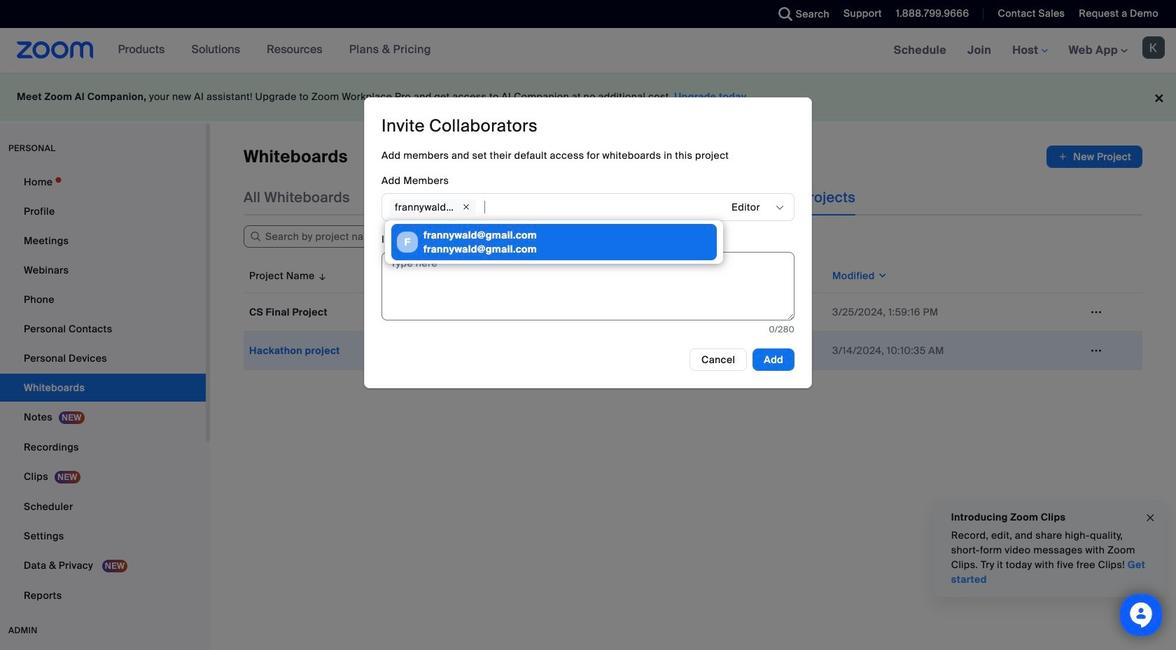 Task type: locate. For each thing, give the bounding box(es) containing it.
Search by name or email,frannywald@gmail.com text field
[[485, 197, 706, 218]]

tabs of all whiteboard page tab list
[[244, 179, 856, 216]]

application
[[244, 259, 1143, 370]]

footer
[[0, 73, 1177, 121]]

dialog
[[364, 98, 812, 389]]

Invite Message (optional) text field
[[382, 252, 795, 321]]

heading
[[382, 115, 538, 137]]

edit project image
[[1086, 306, 1108, 319]]

list box
[[389, 224, 720, 261]]

personal menu menu
[[0, 168, 206, 611]]

banner
[[0, 28, 1177, 74]]

close image
[[1145, 510, 1156, 526]]

show options image
[[775, 203, 786, 214]]

edit project image
[[1086, 345, 1108, 357]]

delete frannywald@gmail.com image
[[458, 201, 475, 215]]



Task type: describe. For each thing, give the bounding box(es) containing it.
Search text field
[[244, 226, 412, 248]]

add image
[[1058, 150, 1068, 164]]

product information navigation
[[108, 28, 442, 73]]

meetings navigation
[[884, 28, 1177, 74]]

arrow down image
[[315, 268, 328, 284]]



Task type: vqa. For each thing, say whether or not it's contained in the screenshot.
list box
yes



